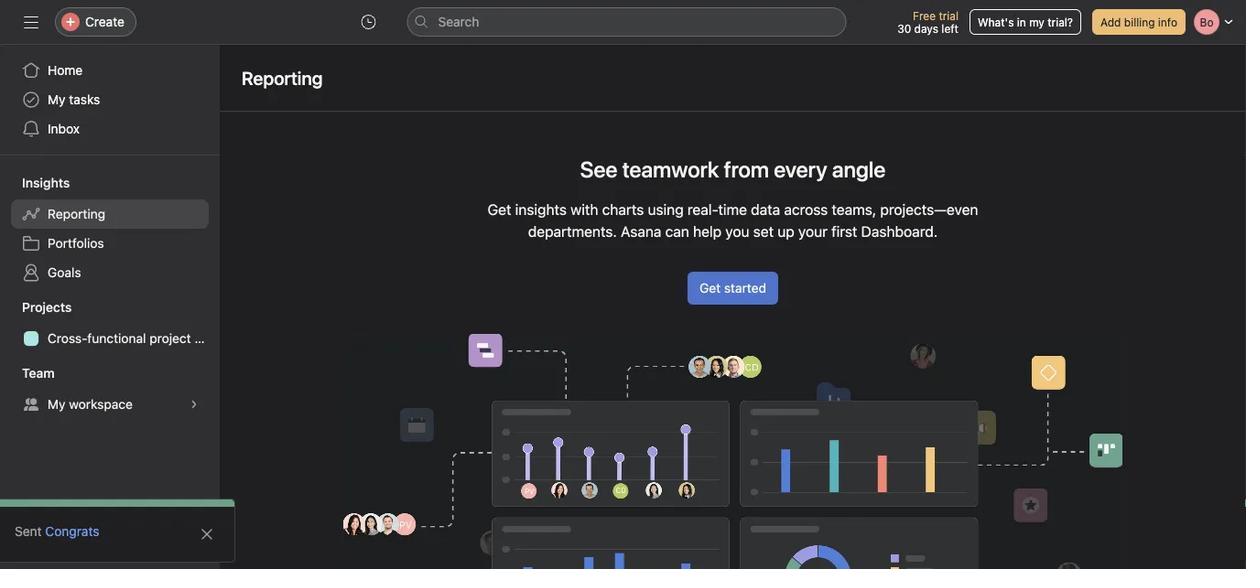 Task type: vqa. For each thing, say whether or not it's contained in the screenshot.
text field
no



Task type: describe. For each thing, give the bounding box(es) containing it.
inbox
[[48, 121, 80, 136]]

up
[[778, 223, 794, 240]]

get insights with charts using real-time data across teams, projects—even departments. asana can help you set up your first dashboard.
[[488, 201, 978, 240]]

my tasks
[[48, 92, 100, 107]]

add
[[1100, 16, 1121, 28]]

home link
[[11, 56, 209, 85]]

billing
[[1124, 16, 1155, 28]]

what's in my trial?
[[978, 16, 1073, 28]]

1 horizontal spatial reporting
[[242, 67, 323, 88]]

across
[[784, 201, 828, 218]]

portfolios
[[48, 236, 104, 251]]

tasks
[[69, 92, 100, 107]]

with
[[571, 201, 598, 218]]

cross-functional project plan
[[48, 331, 220, 346]]

search list box
[[407, 7, 846, 37]]

get for get started
[[700, 281, 721, 296]]

search
[[438, 14, 479, 29]]

see teamwork from every angle
[[580, 157, 886, 182]]

team
[[22, 366, 55, 381]]

your
[[798, 223, 828, 240]]

teams element
[[0, 357, 220, 423]]

history image
[[361, 15, 376, 29]]

projects element
[[0, 291, 220, 357]]

teams,
[[832, 201, 876, 218]]

my for my workspace
[[48, 397, 65, 412]]

projects button
[[0, 298, 72, 317]]

using
[[648, 201, 684, 218]]

started
[[724, 281, 766, 296]]

insights
[[515, 201, 567, 218]]

data
[[751, 201, 780, 218]]

get started button
[[688, 272, 778, 305]]

congrats
[[45, 524, 99, 539]]

30
[[897, 22, 911, 35]]

what's
[[978, 16, 1014, 28]]

goals link
[[11, 258, 209, 287]]

departments.
[[528, 223, 617, 240]]

projects—even
[[880, 201, 978, 218]]

global element
[[0, 45, 220, 155]]

in
[[1017, 16, 1026, 28]]

workspace
[[69, 397, 133, 412]]

first
[[831, 223, 857, 240]]

invite
[[51, 538, 84, 553]]

set
[[753, 223, 774, 240]]

my for my tasks
[[48, 92, 65, 107]]

my workspace
[[48, 397, 133, 412]]



Task type: locate. For each thing, give the bounding box(es) containing it.
1 horizontal spatial get
[[700, 281, 721, 296]]

my
[[48, 92, 65, 107], [48, 397, 65, 412]]

0 horizontal spatial get
[[488, 201, 511, 218]]

1 vertical spatial reporting
[[48, 206, 105, 222]]

my left tasks
[[48, 92, 65, 107]]

my workspace link
[[11, 390, 209, 419]]

real-
[[687, 201, 718, 218]]

help
[[693, 223, 722, 240]]

my inside teams element
[[48, 397, 65, 412]]

1 my from the top
[[48, 92, 65, 107]]

1 vertical spatial get
[[700, 281, 721, 296]]

projects
[[22, 300, 72, 315]]

reporting link
[[11, 200, 209, 229]]

0 vertical spatial my
[[48, 92, 65, 107]]

create
[[85, 14, 124, 29]]

inbox link
[[11, 114, 209, 144]]

project
[[149, 331, 191, 346]]

2 my from the top
[[48, 397, 65, 412]]

my
[[1029, 16, 1045, 28]]

dashboard.
[[861, 223, 938, 240]]

free trial 30 days left
[[897, 9, 959, 35]]

my tasks link
[[11, 85, 209, 114]]

0 vertical spatial reporting
[[242, 67, 323, 88]]

create button
[[55, 7, 136, 37]]

search button
[[407, 7, 846, 37]]

can
[[665, 223, 689, 240]]

get
[[488, 201, 511, 218], [700, 281, 721, 296]]

get left started
[[700, 281, 721, 296]]

my down team
[[48, 397, 65, 412]]

insights button
[[0, 174, 70, 192]]

every angle
[[774, 157, 886, 182]]

goals
[[48, 265, 81, 280]]

add billing info
[[1100, 16, 1177, 28]]

time
[[718, 201, 747, 218]]

get left insights
[[488, 201, 511, 218]]

1 vertical spatial my
[[48, 397, 65, 412]]

days
[[914, 22, 938, 35]]

functional
[[87, 331, 146, 346]]

see details, my workspace image
[[189, 399, 200, 410]]

left
[[942, 22, 959, 35]]

add billing info button
[[1092, 9, 1186, 35]]

cross-functional project plan link
[[11, 324, 220, 353]]

asana
[[621, 223, 661, 240]]

plan
[[195, 331, 220, 346]]

get inside get insights with charts using real-time data across teams, projects—even departments. asana can help you set up your first dashboard.
[[488, 201, 511, 218]]

insights
[[22, 175, 70, 190]]

insights element
[[0, 167, 220, 291]]

sent
[[15, 524, 42, 539]]

sent congrats
[[15, 524, 99, 539]]

home
[[48, 63, 83, 78]]

see
[[580, 157, 617, 182]]

trial?
[[1048, 16, 1073, 28]]

congrats link
[[45, 524, 99, 539]]

invite button
[[17, 529, 96, 562]]

team button
[[0, 364, 55, 383]]

0 vertical spatial get
[[488, 201, 511, 218]]

from
[[724, 157, 769, 182]]

my inside global element
[[48, 92, 65, 107]]

portfolios link
[[11, 229, 209, 258]]

reporting
[[242, 67, 323, 88], [48, 206, 105, 222]]

reporting inside the insights element
[[48, 206, 105, 222]]

you
[[725, 223, 749, 240]]

get inside "get started" button
[[700, 281, 721, 296]]

teamwork
[[622, 157, 719, 182]]

info
[[1158, 16, 1177, 28]]

trial
[[939, 9, 959, 22]]

hide sidebar image
[[24, 15, 38, 29]]

0 horizontal spatial reporting
[[48, 206, 105, 222]]

free
[[913, 9, 936, 22]]

get started
[[700, 281, 766, 296]]

charts
[[602, 201, 644, 218]]

get for get insights with charts using real-time data across teams, projects—even departments. asana can help you set up your first dashboard.
[[488, 201, 511, 218]]

cross-
[[48, 331, 87, 346]]

what's in my trial? button
[[970, 9, 1081, 35]]

close image
[[200, 527, 214, 542]]



